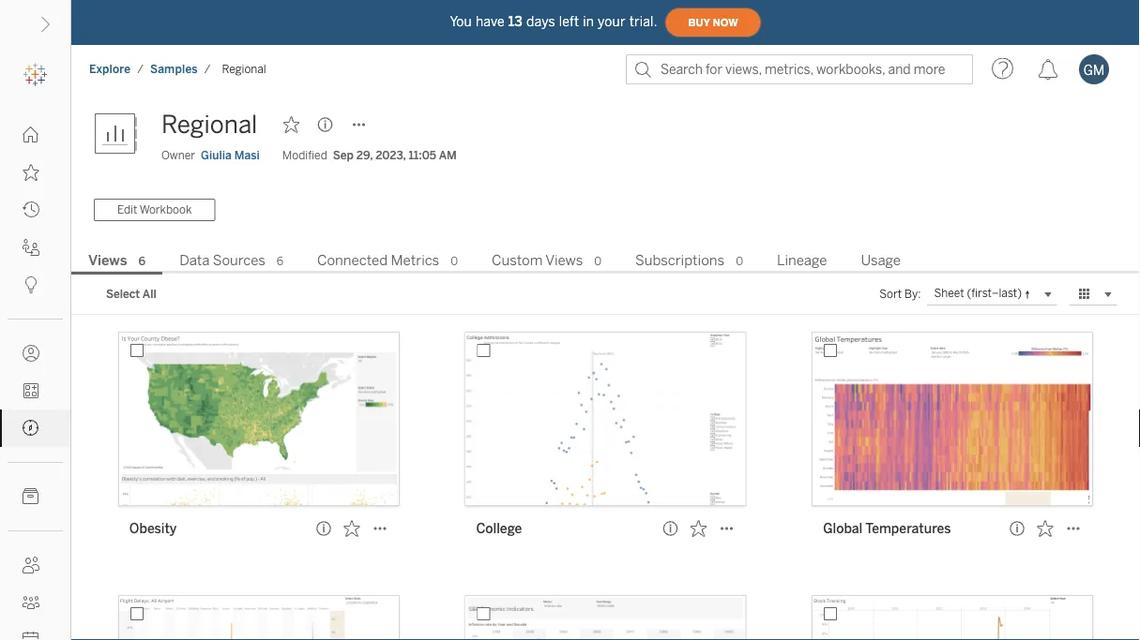 Task type: locate. For each thing, give the bounding box(es) containing it.
data
[[179, 252, 210, 269]]

data sources
[[179, 252, 265, 269]]

by:
[[904, 288, 921, 301]]

recents image
[[23, 202, 39, 219]]

edit workbook
[[117, 203, 192, 217]]

6 right sources
[[277, 255, 283, 268]]

owner giulia masi
[[161, 149, 260, 162]]

regional inside main content
[[161, 110, 257, 139]]

explore
[[89, 62, 131, 76]]

groups image
[[23, 595, 39, 612]]

sep
[[333, 149, 354, 162]]

2 6 from the left
[[277, 255, 283, 268]]

all
[[142, 288, 156, 301]]

views right custom
[[545, 252, 583, 269]]

explore / samples /
[[89, 62, 211, 76]]

workbook
[[139, 203, 192, 217]]

usage
[[861, 252, 901, 269]]

buy
[[688, 17, 710, 28]]

/ right the samples link
[[204, 62, 211, 76]]

navigation panel element
[[0, 56, 70, 641]]

connected metrics
[[317, 252, 439, 269]]

sub-spaces tab list
[[71, 250, 1140, 275]]

giulia
[[201, 149, 232, 162]]

recommendations image
[[23, 277, 39, 294]]

0 right metrics
[[451, 255, 458, 268]]

global temperatures
[[823, 521, 951, 537]]

1 horizontal spatial 6
[[277, 255, 283, 268]]

custom
[[492, 252, 543, 269]]

1 vertical spatial regional
[[161, 110, 257, 139]]

0
[[451, 255, 458, 268], [594, 255, 602, 268], [736, 255, 743, 268]]

select all button
[[94, 283, 169, 306]]

1 horizontal spatial /
[[204, 62, 211, 76]]

buy now button
[[665, 8, 762, 38]]

0 horizontal spatial /
[[137, 62, 144, 76]]

0 horizontal spatial 0
[[451, 255, 458, 268]]

1 0 from the left
[[451, 255, 458, 268]]

users image
[[23, 557, 39, 574]]

main navigation. press the up and down arrow keys to access links. element
[[0, 116, 70, 641]]

regional up owner giulia masi
[[161, 110, 257, 139]]

giulia masi link
[[201, 147, 260, 164]]

1 horizontal spatial 0
[[594, 255, 602, 268]]

0 right custom views
[[594, 255, 602, 268]]

2 views from the left
[[545, 252, 583, 269]]

views
[[88, 252, 127, 269], [545, 252, 583, 269]]

6
[[138, 255, 146, 268], [277, 255, 283, 268]]

explore image
[[23, 420, 39, 437]]

/ right explore link
[[137, 62, 144, 76]]

6 up 'all'
[[138, 255, 146, 268]]

regional
[[222, 62, 266, 76], [161, 110, 257, 139]]

6 for views
[[138, 255, 146, 268]]

2 horizontal spatial 0
[[736, 255, 743, 268]]

11:05
[[409, 149, 436, 162]]

masi
[[234, 149, 260, 162]]

sort by:
[[880, 288, 921, 301]]

3 0 from the left
[[736, 255, 743, 268]]

collections image
[[23, 383, 39, 400]]

regional right samples
[[222, 62, 266, 76]]

personal space image
[[23, 345, 39, 362]]

global
[[823, 521, 863, 537]]

views up select
[[88, 252, 127, 269]]

1 horizontal spatial views
[[545, 252, 583, 269]]

in
[[583, 14, 594, 29]]

1 6 from the left
[[138, 255, 146, 268]]

2 0 from the left
[[594, 255, 602, 268]]

buy now
[[688, 17, 738, 28]]

select
[[106, 288, 140, 301]]

2 / from the left
[[204, 62, 211, 76]]

0 horizontal spatial views
[[88, 252, 127, 269]]

/
[[137, 62, 144, 76], [204, 62, 211, 76]]

0 horizontal spatial 6
[[138, 255, 146, 268]]

0 right subscriptions
[[736, 255, 743, 268]]

subscriptions
[[635, 252, 725, 269]]

1 views from the left
[[88, 252, 127, 269]]

external assets image
[[23, 489, 39, 506]]

custom views
[[492, 252, 583, 269]]



Task type: describe. For each thing, give the bounding box(es) containing it.
modified
[[282, 149, 327, 162]]

metrics
[[391, 252, 439, 269]]

edit workbook button
[[94, 199, 215, 221]]

home image
[[23, 127, 39, 144]]

left
[[559, 14, 579, 29]]

temperatures
[[865, 521, 951, 537]]

lineage
[[777, 252, 827, 269]]

have
[[476, 14, 505, 29]]

2023,
[[376, 149, 406, 162]]

sources
[[213, 252, 265, 269]]

schedules image
[[23, 632, 39, 641]]

college
[[476, 521, 522, 537]]

you
[[450, 14, 472, 29]]

days
[[526, 14, 555, 29]]

am
[[439, 149, 457, 162]]

trial.
[[629, 14, 657, 29]]

modified sep 29, 2023, 11:05 am
[[282, 149, 457, 162]]

edit
[[117, 203, 137, 217]]

0 for metrics
[[451, 255, 458, 268]]

workbook image
[[94, 106, 150, 162]]

0 for views
[[594, 255, 602, 268]]

shared with me image
[[23, 239, 39, 256]]

your
[[598, 14, 626, 29]]

favorites image
[[23, 164, 39, 181]]

owner
[[161, 149, 195, 162]]

select all
[[106, 288, 156, 301]]

0 vertical spatial regional
[[222, 62, 266, 76]]

regional main content
[[71, 94, 1140, 641]]

obesity
[[129, 521, 177, 537]]

1 / from the left
[[137, 62, 144, 76]]

29,
[[356, 149, 373, 162]]

sort
[[880, 288, 902, 301]]

explore link
[[88, 61, 132, 77]]

grid view image
[[1076, 286, 1093, 303]]

connected
[[317, 252, 388, 269]]

you have 13 days left in your trial.
[[450, 14, 657, 29]]

samples
[[150, 62, 198, 76]]

6 for data sources
[[277, 255, 283, 268]]

now
[[713, 17, 738, 28]]

13
[[508, 14, 523, 29]]

samples link
[[149, 61, 199, 77]]

regional element
[[216, 62, 272, 76]]



Task type: vqa. For each thing, say whether or not it's contained in the screenshot.
Connected Metrics
yes



